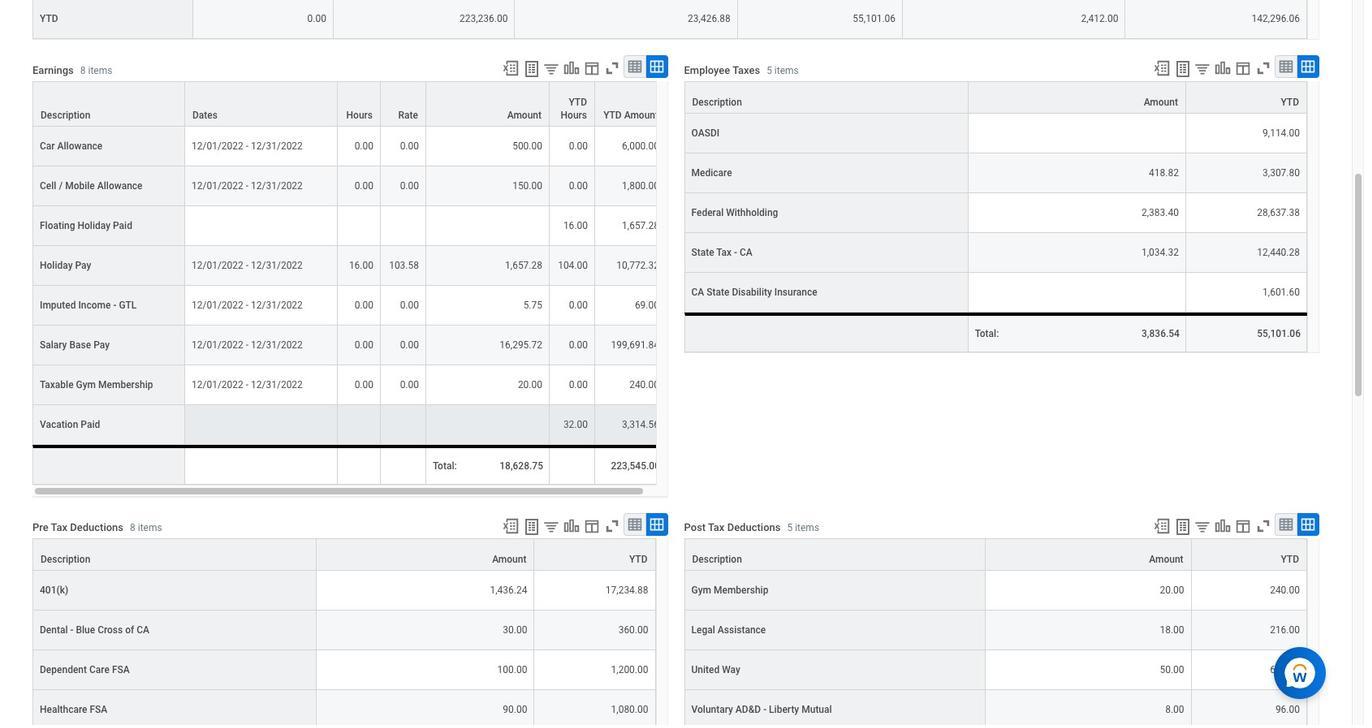 Task type: vqa. For each thing, say whether or not it's contained in the screenshot.


Task type: describe. For each thing, give the bounding box(es) containing it.
ad&d
[[736, 704, 761, 715]]

row containing medicare
[[684, 153, 1308, 193]]

12,440.28
[[1258, 247, 1301, 258]]

amount column header
[[427, 81, 550, 127]]

1,034.32
[[1142, 247, 1180, 258]]

90.00
[[503, 704, 528, 715]]

0 horizontal spatial 20.00
[[518, 379, 543, 390]]

1 horizontal spatial subtotal row row header
[[684, 312, 969, 352]]

total: for 18,628.75
[[433, 460, 457, 472]]

mutual
[[802, 704, 832, 715]]

description for pre
[[41, 554, 90, 565]]

500.00
[[513, 140, 543, 152]]

row containing ytd
[[32, 0, 1308, 39]]

12/31/2022 for membership
[[251, 379, 303, 390]]

104.00
[[558, 260, 588, 271]]

ytd button for pre tax deductions
[[535, 539, 655, 570]]

dates button
[[185, 82, 337, 126]]

3,307.80
[[1263, 167, 1301, 178]]

description for post
[[693, 554, 742, 565]]

amount button for pre tax deductions
[[317, 539, 534, 570]]

0 vertical spatial ca
[[740, 247, 753, 258]]

floating
[[40, 220, 75, 231]]

row containing holiday pay
[[32, 246, 667, 286]]

select to filter grid data image for 5
[[1194, 61, 1212, 78]]

row containing ytd hours
[[32, 81, 667, 127]]

liberty
[[769, 704, 800, 715]]

oasdi
[[692, 127, 720, 139]]

taxes
[[733, 64, 761, 76]]

ytd button for post tax deductions
[[1192, 539, 1307, 570]]

cell / mobile allowance
[[40, 180, 143, 191]]

12/01/2022 - 12/31/2022 for -
[[192, 299, 303, 311]]

taxable gym membership
[[40, 379, 153, 390]]

car
[[40, 140, 55, 152]]

fullscreen image for deductions
[[603, 517, 621, 535]]

post tax deductions 5 items
[[684, 521, 820, 534]]

1 vertical spatial fsa
[[90, 704, 107, 715]]

deductions for post tax deductions
[[728, 521, 781, 534]]

state tax - ca
[[692, 247, 753, 258]]

ytd amount
[[604, 109, 659, 121]]

insurance
[[775, 286, 818, 298]]

table image for pre tax deductions
[[627, 516, 643, 533]]

ytd for employee taxes ytd popup button
[[1282, 96, 1300, 108]]

418.82
[[1150, 167, 1180, 178]]

expand table image for pre tax deductions
[[649, 516, 665, 533]]

cell
[[40, 180, 56, 191]]

ca state disability insurance
[[692, 286, 818, 298]]

description button for pre tax deductions
[[33, 539, 316, 570]]

ytd button for employee taxes
[[1187, 82, 1307, 113]]

1 horizontal spatial paid
[[113, 220, 132, 231]]

row containing gym membership
[[684, 571, 1308, 611]]

5 inside employee taxes 5 items
[[767, 65, 773, 76]]

ytd amount button
[[596, 82, 666, 126]]

0 horizontal spatial 240.00
[[630, 379, 660, 390]]

dependent
[[40, 664, 87, 676]]

216.00
[[1271, 624, 1301, 636]]

199,691.84
[[611, 339, 660, 351]]

1 vertical spatial 20.00
[[1161, 585, 1185, 596]]

select to filter grid data image for deductions
[[1194, 518, 1212, 535]]

toolbar for pre tax deductions
[[494, 513, 668, 538]]

0 horizontal spatial paid
[[81, 419, 100, 430]]

vacation
[[40, 419, 78, 430]]

vacation paid
[[40, 419, 100, 430]]

toolbar for post tax deductions
[[1146, 513, 1320, 538]]

payslip - expand/collapse chart image for pre tax deductions
[[563, 517, 580, 535]]

30.00
[[503, 624, 528, 636]]

export to excel image for employee
[[502, 60, 520, 78]]

row containing legal assistance
[[684, 611, 1308, 650]]

12/31/2022 for mobile
[[251, 180, 303, 191]]

items inside pre tax deductions 8 items
[[138, 522, 162, 534]]

row containing taxable gym membership
[[32, 365, 667, 405]]

5.75
[[524, 299, 543, 311]]

imputed income - gtl
[[40, 299, 137, 311]]

expand table image for post tax deductions
[[1301, 516, 1317, 533]]

row containing vacation paid
[[32, 405, 667, 445]]

row containing 401(k)
[[32, 571, 656, 611]]

12/01/2022 - 12/31/2022 for mobile
[[192, 180, 303, 191]]

of
[[125, 624, 134, 636]]

0 horizontal spatial gym
[[76, 379, 96, 390]]

export to worksheets image for post tax deductions
[[1174, 517, 1193, 537]]

12/31/2022 for pay
[[251, 339, 303, 351]]

total: for 3,836.54
[[975, 328, 1000, 339]]

click to view/edit grid preferences image down the 142,296.06
[[1235, 60, 1253, 78]]

amount up 6,000.00
[[624, 109, 659, 121]]

1,800.00
[[622, 180, 660, 191]]

tax for state
[[717, 247, 732, 258]]

10,772.32
[[617, 260, 660, 271]]

rate column header
[[381, 81, 427, 127]]

1,200.00
[[611, 664, 649, 676]]

expand table image for earnings
[[649, 59, 665, 75]]

amount for employee taxes
[[1144, 96, 1179, 108]]

row containing cell / mobile allowance
[[32, 166, 667, 206]]

gym membership
[[692, 585, 769, 596]]

row containing federal withholding
[[684, 193, 1308, 233]]

0 vertical spatial allowance
[[57, 140, 103, 152]]

payslip - expand/collapse chart image for post tax deductions
[[1215, 517, 1232, 535]]

description button inside column header
[[33, 82, 184, 126]]

103.58
[[389, 260, 419, 271]]

hours inside popup button
[[561, 109, 587, 121]]

3,314.56
[[622, 419, 660, 430]]

ytd hours
[[561, 96, 587, 121]]

voluntary ad&d - liberty mutual
[[692, 704, 832, 715]]

export to excel image for deductions
[[1154, 517, 1172, 535]]

row containing car allowance
[[32, 126, 667, 166]]

1 horizontal spatial 240.00
[[1271, 585, 1301, 596]]

hours inside "popup button"
[[347, 109, 373, 121]]

medicare
[[692, 167, 732, 178]]

0 horizontal spatial membership
[[98, 379, 153, 390]]

18,628.75
[[500, 460, 544, 472]]

row containing ca state disability insurance
[[684, 273, 1308, 312]]

disability
[[732, 286, 772, 298]]

100.00
[[498, 664, 528, 676]]

1 vertical spatial allowance
[[97, 180, 143, 191]]

export to excel image for 5
[[1154, 60, 1172, 78]]

mobile
[[65, 180, 95, 191]]

amount button for post tax deductions
[[987, 539, 1191, 570]]

taxable
[[40, 379, 74, 390]]

ytd for post tax deductions's ytd popup button
[[1282, 554, 1300, 565]]

earnings
[[32, 64, 74, 76]]

payslip - expand/collapse chart image for 8
[[563, 60, 580, 78]]

8 inside earnings 8 items
[[80, 65, 86, 76]]

salary base pay
[[40, 339, 110, 351]]

select to filter grid data image
[[542, 518, 560, 535]]

care
[[89, 664, 110, 676]]

voluntary
[[692, 704, 734, 715]]

12/01/2022 for holiday pay
[[192, 260, 244, 271]]

amount for post tax deductions
[[1150, 554, 1184, 565]]

pre
[[32, 521, 49, 534]]

2,383.40
[[1142, 207, 1180, 218]]

8.00
[[1166, 704, 1185, 715]]

floating holiday paid
[[40, 220, 132, 231]]

items inside employee taxes 5 items
[[775, 65, 799, 76]]

description button for post tax deductions
[[685, 539, 986, 570]]

export to worksheets image for pre tax deductions
[[522, 517, 541, 537]]

dental - blue cross of ca
[[40, 624, 150, 636]]

32.00
[[564, 419, 588, 430]]

dates
[[193, 109, 218, 121]]

0 vertical spatial pay
[[75, 260, 91, 271]]

dates column header
[[185, 81, 338, 127]]

fullscreen image for 5
[[1255, 60, 1273, 78]]

5 inside post tax deductions 5 items
[[788, 522, 793, 534]]

car allowance
[[40, 140, 103, 152]]

rate button
[[381, 82, 426, 126]]

69.00
[[635, 299, 660, 311]]

rate
[[399, 109, 418, 121]]

dependent care fsa
[[40, 664, 130, 676]]



Task type: locate. For each thing, give the bounding box(es) containing it.
table image down 223,545.00
[[627, 516, 643, 533]]

0 horizontal spatial fsa
[[90, 704, 107, 715]]

1 horizontal spatial total:
[[975, 328, 1000, 339]]

row containing imputed income - gtl
[[32, 286, 667, 325]]

1 horizontal spatial holiday
[[78, 220, 111, 231]]

post
[[684, 521, 706, 534]]

fullscreen image for items
[[603, 60, 621, 78]]

0 horizontal spatial 16.00
[[349, 260, 374, 271]]

dental
[[40, 624, 68, 636]]

1 vertical spatial export to excel image
[[1154, 517, 1172, 535]]

2 payslip - expand/collapse chart image from the left
[[1215, 517, 1232, 535]]

1 vertical spatial fullscreen image
[[1255, 517, 1273, 535]]

description up oasdi at the top right of page
[[693, 96, 742, 108]]

2 12/31/2022 from the top
[[251, 180, 303, 191]]

export to excel image left select to filter grid data icon
[[502, 517, 520, 535]]

row containing dependent care fsa
[[32, 650, 656, 690]]

tax right pre
[[51, 521, 67, 534]]

row containing voluntary ad&d - liberty mutual
[[684, 690, 1308, 726]]

4 12/31/2022 from the top
[[251, 299, 303, 311]]

select to filter grid data image for items
[[542, 61, 560, 78]]

legal
[[692, 624, 716, 636]]

ytd button up '17,234.88'
[[535, 539, 655, 570]]

1 horizontal spatial 16.00
[[564, 220, 588, 231]]

0 vertical spatial subtotal row row header
[[684, 312, 969, 352]]

3 12/01/2022 - 12/31/2022 from the top
[[192, 260, 303, 271]]

imputed
[[40, 299, 76, 311]]

1,657.28 up 5.75
[[505, 260, 543, 271]]

ytd hours column header
[[550, 81, 596, 127]]

ca up "disability"
[[740, 247, 753, 258]]

tax for post
[[708, 521, 725, 534]]

0 vertical spatial fullscreen image
[[603, 60, 621, 78]]

amount button
[[427, 82, 549, 126], [969, 82, 1186, 113], [317, 539, 534, 570], [987, 539, 1191, 570]]

0 vertical spatial 16.00
[[564, 220, 588, 231]]

employee
[[684, 64, 731, 76]]

23,426.88
[[688, 13, 731, 25]]

ca down state tax - ca
[[692, 286, 705, 298]]

expand table image
[[649, 59, 665, 75], [1301, 59, 1317, 75], [649, 516, 665, 533], [1301, 516, 1317, 533]]

1 horizontal spatial 5
[[788, 522, 793, 534]]

1 vertical spatial 55,101.06
[[1258, 328, 1302, 339]]

0 vertical spatial export to excel image
[[1154, 60, 1172, 78]]

table image
[[1279, 59, 1295, 75], [627, 516, 643, 533], [1279, 516, 1295, 533]]

0 horizontal spatial holiday
[[40, 260, 73, 271]]

payslip - expand/collapse chart image for taxes
[[1215, 60, 1232, 78]]

0 horizontal spatial deductions
[[70, 521, 124, 534]]

expand table image down the 142,296.06
[[1301, 59, 1317, 75]]

deductions right the post
[[728, 521, 781, 534]]

ytd up '17,234.88'
[[630, 554, 648, 565]]

subtotal row row header down insurance
[[684, 312, 969, 352]]

18.00
[[1161, 624, 1185, 636]]

amount up 1,436.24
[[492, 554, 527, 565]]

12/01/2022 - 12/31/2022 for pay
[[192, 339, 303, 351]]

fullscreen image down the 142,296.06
[[1255, 60, 1273, 78]]

fullscreen image
[[1255, 60, 1273, 78], [603, 517, 621, 535]]

description up 401(k)
[[41, 554, 90, 565]]

export to worksheets image
[[1174, 60, 1193, 79], [522, 517, 541, 537], [1174, 517, 1193, 537]]

row containing united way
[[684, 650, 1308, 690]]

12/01/2022 - 12/31/2022
[[192, 140, 303, 152], [192, 180, 303, 191], [192, 260, 303, 271], [192, 299, 303, 311], [192, 339, 303, 351], [192, 379, 303, 390]]

pay down 'floating holiday paid'
[[75, 260, 91, 271]]

pay right base
[[94, 339, 110, 351]]

1 horizontal spatial 55,101.06
[[1258, 328, 1302, 339]]

deductions for pre tax deductions
[[70, 521, 124, 534]]

12/01/2022 for imputed income - gtl
[[192, 299, 244, 311]]

12/01/2022 for cell / mobile allowance
[[192, 180, 244, 191]]

1,657.28 down 1,800.00
[[622, 220, 660, 231]]

description button for employee taxes
[[685, 82, 968, 113]]

ytd
[[40, 13, 58, 25], [569, 96, 587, 108], [1282, 96, 1300, 108], [604, 109, 622, 121], [630, 554, 648, 565], [1282, 554, 1300, 565]]

state
[[692, 247, 715, 258], [707, 286, 730, 298]]

20.00 up 18.00
[[1161, 585, 1185, 596]]

1 vertical spatial 8
[[130, 522, 136, 534]]

income
[[78, 299, 111, 311]]

cross
[[98, 624, 123, 636]]

table image down the 142,296.06
[[1279, 59, 1295, 75]]

earnings 8 items
[[32, 64, 112, 76]]

0 vertical spatial state
[[692, 247, 715, 258]]

fullscreen image right select to filter grid data icon
[[603, 517, 621, 535]]

96.00
[[1276, 704, 1301, 715]]

paid down cell / mobile allowance
[[113, 220, 132, 231]]

tax right the post
[[708, 521, 725, 534]]

cell
[[969, 113, 1187, 153], [185, 206, 338, 246], [338, 206, 381, 246], [381, 206, 427, 246], [427, 206, 550, 246], [969, 273, 1187, 312], [185, 405, 338, 445], [338, 405, 381, 445], [381, 405, 427, 445], [427, 405, 550, 445], [185, 445, 338, 485], [338, 445, 381, 485], [381, 445, 427, 485], [550, 445, 596, 485]]

gym up legal
[[692, 585, 712, 596]]

row
[[32, 0, 1308, 39], [32, 81, 667, 127], [684, 81, 1308, 113], [684, 113, 1308, 153], [32, 126, 667, 166], [684, 153, 1308, 193], [32, 166, 667, 206], [684, 193, 1308, 233], [32, 206, 667, 246], [684, 233, 1308, 273], [32, 246, 667, 286], [684, 273, 1308, 312], [32, 286, 667, 325], [684, 312, 1308, 352], [32, 325, 667, 365], [32, 365, 667, 405], [32, 405, 667, 445], [32, 445, 667, 485], [32, 538, 656, 571], [684, 538, 1308, 571], [32, 571, 656, 611], [684, 571, 1308, 611], [32, 611, 656, 650], [684, 611, 1308, 650], [32, 650, 656, 690], [684, 650, 1308, 690], [32, 690, 656, 726], [684, 690, 1308, 726]]

1 horizontal spatial fsa
[[112, 664, 130, 676]]

export to excel image
[[502, 60, 520, 78], [502, 517, 520, 535]]

fsa right the 'healthcare'
[[90, 704, 107, 715]]

ytd button up 9,114.00
[[1187, 82, 1307, 113]]

17,234.88
[[606, 585, 649, 596]]

paid right vacation
[[81, 419, 100, 430]]

142,296.06
[[1252, 13, 1301, 25]]

united way
[[692, 664, 741, 676]]

150.00
[[513, 180, 543, 191]]

3,836.54
[[1142, 328, 1180, 339]]

12/01/2022 for salary base pay
[[192, 339, 244, 351]]

401(k)
[[40, 585, 68, 596]]

deductions
[[70, 521, 124, 534], [728, 521, 781, 534]]

0 vertical spatial 240.00
[[630, 379, 660, 390]]

fullscreen image right click to view/edit grid preferences icon
[[1255, 517, 1273, 535]]

table image for employee taxes
[[1279, 59, 1295, 75]]

fullscreen image left table icon
[[603, 60, 621, 78]]

salary
[[40, 339, 67, 351]]

0 horizontal spatial pay
[[75, 260, 91, 271]]

click to view/edit grid preferences image right select to filter grid data icon
[[583, 517, 601, 535]]

240.00
[[630, 379, 660, 390], [1271, 585, 1301, 596]]

5
[[767, 65, 773, 76], [788, 522, 793, 534]]

row containing salary base pay
[[32, 325, 667, 365]]

tax for pre
[[51, 521, 67, 534]]

1 vertical spatial state
[[707, 286, 730, 298]]

federal withholding
[[692, 207, 779, 218]]

ytd left ytd amount popup button
[[569, 96, 587, 108]]

12/01/2022 for car allowance
[[192, 140, 244, 152]]

holiday pay
[[40, 260, 91, 271]]

membership down the salary base pay
[[98, 379, 153, 390]]

way
[[722, 664, 741, 676]]

0 horizontal spatial subtotal row row header
[[32, 445, 185, 485]]

0 vertical spatial 5
[[767, 65, 773, 76]]

fullscreen image
[[603, 60, 621, 78], [1255, 517, 1273, 535]]

0 horizontal spatial 8
[[80, 65, 86, 76]]

payslip - expand/collapse chart image left click to view/edit grid preferences icon
[[1215, 517, 1232, 535]]

fullscreen image for deductions
[[1255, 517, 1273, 535]]

description for employee
[[693, 96, 742, 108]]

0 horizontal spatial ca
[[137, 624, 150, 636]]

0 horizontal spatial 1,657.28
[[505, 260, 543, 271]]

tax
[[717, 247, 732, 258], [51, 521, 67, 534], [708, 521, 725, 534]]

holiday right floating
[[78, 220, 111, 231]]

1 vertical spatial total:
[[433, 460, 457, 472]]

ytd up earnings on the top left
[[40, 13, 58, 25]]

state down federal
[[692, 247, 715, 258]]

hours
[[347, 109, 373, 121], [561, 109, 587, 121]]

hours column header
[[338, 81, 381, 127]]

1 horizontal spatial fullscreen image
[[1255, 517, 1273, 535]]

1 vertical spatial export to excel image
[[502, 517, 520, 535]]

1 horizontal spatial hours
[[561, 109, 587, 121]]

table image
[[627, 59, 643, 75]]

1 horizontal spatial ca
[[692, 286, 705, 298]]

1 payslip - expand/collapse chart image from the left
[[563, 517, 580, 535]]

0 horizontal spatial 5
[[767, 65, 773, 76]]

payslip - expand/collapse chart image
[[563, 60, 580, 78], [1215, 60, 1232, 78]]

toolbar
[[494, 56, 668, 81], [1146, 56, 1320, 81], [494, 513, 668, 538], [1146, 513, 1320, 538]]

12/31/2022 for -
[[251, 299, 303, 311]]

6 12/31/2022 from the top
[[251, 379, 303, 390]]

55,101.06
[[853, 13, 896, 25], [1258, 328, 1302, 339]]

/
[[59, 180, 63, 191]]

1 12/01/2022 - 12/31/2022 from the top
[[192, 140, 303, 152]]

click to view/edit grid preferences image up ytd hours popup button
[[583, 60, 601, 78]]

20.00
[[518, 379, 543, 390], [1161, 585, 1185, 596]]

fsa right the care
[[112, 664, 130, 676]]

1 deductions from the left
[[70, 521, 124, 534]]

1 payslip - expand/collapse chart image from the left
[[563, 60, 580, 78]]

assistance
[[718, 624, 766, 636]]

1,657.28
[[622, 220, 660, 231], [505, 260, 543, 271]]

amount up "418.82"
[[1144, 96, 1179, 108]]

1 horizontal spatial pay
[[94, 339, 110, 351]]

gtl
[[119, 299, 137, 311]]

0 vertical spatial holiday
[[78, 220, 111, 231]]

0 vertical spatial total:
[[975, 328, 1000, 339]]

pay
[[75, 260, 91, 271], [94, 339, 110, 351]]

payslip - expand/collapse chart image
[[563, 517, 580, 535], [1215, 517, 1232, 535]]

1 12/01/2022 from the top
[[192, 140, 244, 152]]

1 horizontal spatial payslip - expand/collapse chart image
[[1215, 517, 1232, 535]]

expand table image left the post
[[649, 516, 665, 533]]

0 horizontal spatial total:
[[433, 460, 457, 472]]

row containing floating holiday paid
[[32, 206, 667, 246]]

amount button inside "column header"
[[427, 82, 549, 126]]

export to worksheets image
[[522, 60, 541, 79]]

subtotal row row header
[[684, 312, 969, 352], [32, 445, 185, 485]]

healthcare fsa
[[40, 704, 107, 715]]

8 inside pre tax deductions 8 items
[[130, 522, 136, 534]]

1 vertical spatial fullscreen image
[[603, 517, 621, 535]]

holiday
[[78, 220, 111, 231], [40, 260, 73, 271]]

healthcare
[[40, 704, 87, 715]]

4 12/01/2022 from the top
[[192, 299, 244, 311]]

select to filter grid data image
[[542, 61, 560, 78], [1194, 61, 1212, 78], [1194, 518, 1212, 535]]

row containing state tax - ca
[[684, 233, 1308, 273]]

2 export to excel image from the top
[[1154, 517, 1172, 535]]

1 export to excel image from the top
[[502, 60, 520, 78]]

export to excel image for post
[[502, 517, 520, 535]]

export to worksheets image for employee taxes
[[1174, 60, 1193, 79]]

1 vertical spatial subtotal row row header
[[32, 445, 185, 485]]

2 vertical spatial ca
[[137, 624, 150, 636]]

16.00 up 104.00 in the left top of the page
[[564, 220, 588, 231]]

expand table image right table icon
[[649, 59, 665, 75]]

8
[[80, 65, 86, 76], [130, 522, 136, 534]]

expand table image for employee taxes
[[1301, 59, 1317, 75]]

united
[[692, 664, 720, 676]]

expand table image right click to view/edit grid preferences icon
[[1301, 516, 1317, 533]]

0 vertical spatial 8
[[80, 65, 86, 76]]

16.00 left 103.58
[[349, 260, 374, 271]]

gym
[[76, 379, 96, 390], [692, 585, 712, 596]]

0 horizontal spatial fullscreen image
[[603, 60, 621, 78]]

ytd up 9,114.00
[[1282, 96, 1300, 108]]

1 horizontal spatial deductions
[[728, 521, 781, 534]]

0 horizontal spatial hours
[[347, 109, 373, 121]]

amount for pre tax deductions
[[492, 554, 527, 565]]

28,637.38
[[1258, 207, 1301, 218]]

export to excel image left export to worksheets image on the top
[[502, 60, 520, 78]]

1,601.60
[[1263, 286, 1301, 298]]

1 horizontal spatial 8
[[130, 522, 136, 534]]

pre tax deductions 8 items
[[32, 521, 162, 534]]

state left "disability"
[[707, 286, 730, 298]]

ca
[[740, 247, 753, 258], [692, 286, 705, 298], [137, 624, 150, 636]]

2 export to excel image from the top
[[502, 517, 520, 535]]

1 export to excel image from the top
[[1154, 60, 1172, 78]]

1 vertical spatial gym
[[692, 585, 712, 596]]

description column header
[[32, 81, 185, 127]]

20.00 down 16,295.72
[[518, 379, 543, 390]]

5 12/01/2022 from the top
[[192, 339, 244, 351]]

0 horizontal spatial payslip - expand/collapse chart image
[[563, 517, 580, 535]]

hours left ytd amount
[[561, 109, 587, 121]]

2,412.00
[[1082, 13, 1119, 25]]

1 horizontal spatial 20.00
[[1161, 585, 1185, 596]]

12/01/2022 - 12/31/2022 for membership
[[192, 379, 303, 390]]

1 vertical spatial 5
[[788, 522, 793, 534]]

1 vertical spatial membership
[[714, 585, 769, 596]]

1 horizontal spatial gym
[[692, 585, 712, 596]]

ytd button
[[1187, 82, 1307, 113], [535, 539, 655, 570], [1192, 539, 1307, 570]]

description
[[693, 96, 742, 108], [41, 109, 90, 121], [41, 554, 90, 565], [693, 554, 742, 565]]

0 vertical spatial 1,657.28
[[622, 220, 660, 231]]

description up car allowance
[[41, 109, 90, 121]]

1 vertical spatial ca
[[692, 286, 705, 298]]

items inside post tax deductions 5 items
[[796, 522, 820, 534]]

membership up assistance on the right bottom of page
[[714, 585, 769, 596]]

ytd button down click to view/edit grid preferences icon
[[1192, 539, 1307, 570]]

0 vertical spatial 55,101.06
[[853, 13, 896, 25]]

1,436.24
[[490, 585, 528, 596]]

amount button for employee taxes
[[969, 82, 1186, 113]]

2 payslip - expand/collapse chart image from the left
[[1215, 60, 1232, 78]]

1 vertical spatial pay
[[94, 339, 110, 351]]

2 horizontal spatial ca
[[740, 247, 753, 258]]

amount
[[1144, 96, 1179, 108], [508, 109, 542, 121], [624, 109, 659, 121], [492, 554, 527, 565], [1150, 554, 1184, 565]]

12/01/2022
[[192, 140, 244, 152], [192, 180, 244, 191], [192, 260, 244, 271], [192, 299, 244, 311], [192, 339, 244, 351], [192, 379, 244, 390]]

0 horizontal spatial payslip - expand/collapse chart image
[[563, 60, 580, 78]]

ytd for pre tax deductions ytd popup button
[[630, 554, 648, 565]]

legal assistance
[[692, 624, 766, 636]]

50.00
[[1161, 664, 1185, 676]]

toolbar for employee taxes
[[1146, 56, 1320, 81]]

amount up 18.00
[[1150, 554, 1184, 565]]

0 vertical spatial fsa
[[112, 664, 130, 676]]

click to view/edit grid preferences image
[[583, 60, 601, 78], [1235, 60, 1253, 78], [583, 517, 601, 535]]

toolbar for earnings
[[494, 56, 668, 81]]

paid
[[113, 220, 132, 231], [81, 419, 100, 430]]

6 12/01/2022 - 12/31/2022 from the top
[[192, 379, 303, 390]]

deductions right pre
[[70, 521, 124, 534]]

click to view/edit grid preferences image for employee taxes
[[583, 60, 601, 78]]

0.00
[[308, 13, 327, 25], [355, 140, 374, 152], [400, 140, 419, 152], [569, 140, 588, 152], [355, 180, 374, 191], [400, 180, 419, 191], [569, 180, 588, 191], [355, 299, 374, 311], [400, 299, 419, 311], [569, 299, 588, 311], [355, 339, 374, 351], [400, 339, 419, 351], [569, 339, 588, 351], [355, 379, 374, 390], [400, 379, 419, 390], [569, 379, 588, 390]]

240.00 up "216.00"
[[1271, 585, 1301, 596]]

hours left rate popup button
[[347, 109, 373, 121]]

table image right click to view/edit grid preferences icon
[[1279, 516, 1295, 533]]

description up gym membership
[[693, 554, 742, 565]]

9,114.00
[[1263, 127, 1301, 139]]

withholding
[[726, 207, 779, 218]]

5 12/01/2022 - 12/31/2022 from the top
[[192, 339, 303, 351]]

ytd for row containing ytd
[[40, 13, 58, 25]]

2 12/01/2022 from the top
[[192, 180, 244, 191]]

1 horizontal spatial payslip - expand/collapse chart image
[[1215, 60, 1232, 78]]

amount inside "column header"
[[508, 109, 542, 121]]

ytd hours button
[[550, 82, 595, 126]]

holiday down floating
[[40, 260, 73, 271]]

ca right of
[[137, 624, 150, 636]]

0 vertical spatial fullscreen image
[[1255, 60, 1273, 78]]

3 12/01/2022 from the top
[[192, 260, 244, 271]]

export to excel image
[[1154, 60, 1172, 78], [1154, 517, 1172, 535]]

employee taxes 5 items
[[684, 64, 799, 76]]

1 horizontal spatial 1,657.28
[[622, 220, 660, 231]]

items inside earnings 8 items
[[88, 65, 112, 76]]

1 vertical spatial 1,657.28
[[505, 260, 543, 271]]

ytd right ytd hours
[[604, 109, 622, 121]]

0 horizontal spatial 55,101.06
[[853, 13, 896, 25]]

row containing healthcare fsa
[[32, 690, 656, 726]]

0 vertical spatial gym
[[76, 379, 96, 390]]

12/01/2022 for taxable gym membership
[[192, 379, 244, 390]]

click to view/edit grid preferences image for post tax deductions
[[583, 517, 601, 535]]

1 horizontal spatial membership
[[714, 585, 769, 596]]

ytd inside ytd hours
[[569, 96, 587, 108]]

hours button
[[338, 82, 380, 126]]

0 vertical spatial membership
[[98, 379, 153, 390]]

3 12/31/2022 from the top
[[251, 260, 303, 271]]

1,080.00
[[611, 704, 649, 715]]

1 12/31/2022 from the top
[[251, 140, 303, 152]]

0 vertical spatial paid
[[113, 220, 132, 231]]

row containing dental - blue cross of ca
[[32, 611, 656, 650]]

table image for post tax deductions
[[1279, 516, 1295, 533]]

6 12/01/2022 from the top
[[192, 379, 244, 390]]

2 deductions from the left
[[728, 521, 781, 534]]

4 12/01/2022 - 12/31/2022 from the top
[[192, 299, 303, 311]]

0 vertical spatial export to excel image
[[502, 60, 520, 78]]

16,295.72
[[500, 339, 543, 351]]

6,000.00
[[622, 140, 660, 152]]

1 vertical spatial 16.00
[[349, 260, 374, 271]]

base
[[69, 339, 91, 351]]

1 vertical spatial holiday
[[40, 260, 73, 271]]

total:
[[975, 328, 1000, 339], [433, 460, 457, 472]]

2 hours from the left
[[561, 109, 587, 121]]

gym right taxable
[[76, 379, 96, 390]]

1 horizontal spatial fullscreen image
[[1255, 60, 1273, 78]]

federal
[[692, 207, 724, 218]]

223,545.00
[[611, 460, 661, 472]]

row containing oasdi
[[684, 113, 1308, 153]]

5 12/31/2022 from the top
[[251, 339, 303, 351]]

allowance
[[57, 140, 103, 152], [97, 180, 143, 191]]

click to view/edit grid preferences image
[[1235, 517, 1253, 535]]

0 horizontal spatial fullscreen image
[[603, 517, 621, 535]]

2 12/01/2022 - 12/31/2022 from the top
[[192, 180, 303, 191]]

240.00 up 3,314.56
[[630, 379, 660, 390]]

1 hours from the left
[[347, 109, 373, 121]]

ytd up "216.00"
[[1282, 554, 1300, 565]]

tax down federal withholding
[[717, 247, 732, 258]]

0 vertical spatial 20.00
[[518, 379, 543, 390]]

allowance right mobile
[[97, 180, 143, 191]]

600.00
[[1271, 664, 1301, 676]]

payslip - expand/collapse chart image right select to filter grid data icon
[[563, 517, 580, 535]]

223,236.00
[[460, 13, 508, 25]]

allowance right car
[[57, 140, 103, 152]]

amount up 500.00
[[508, 109, 542, 121]]

1 vertical spatial 240.00
[[1271, 585, 1301, 596]]

description inside column header
[[41, 109, 90, 121]]

subtotal row row header down vacation paid
[[32, 445, 185, 485]]

1 vertical spatial paid
[[81, 419, 100, 430]]



